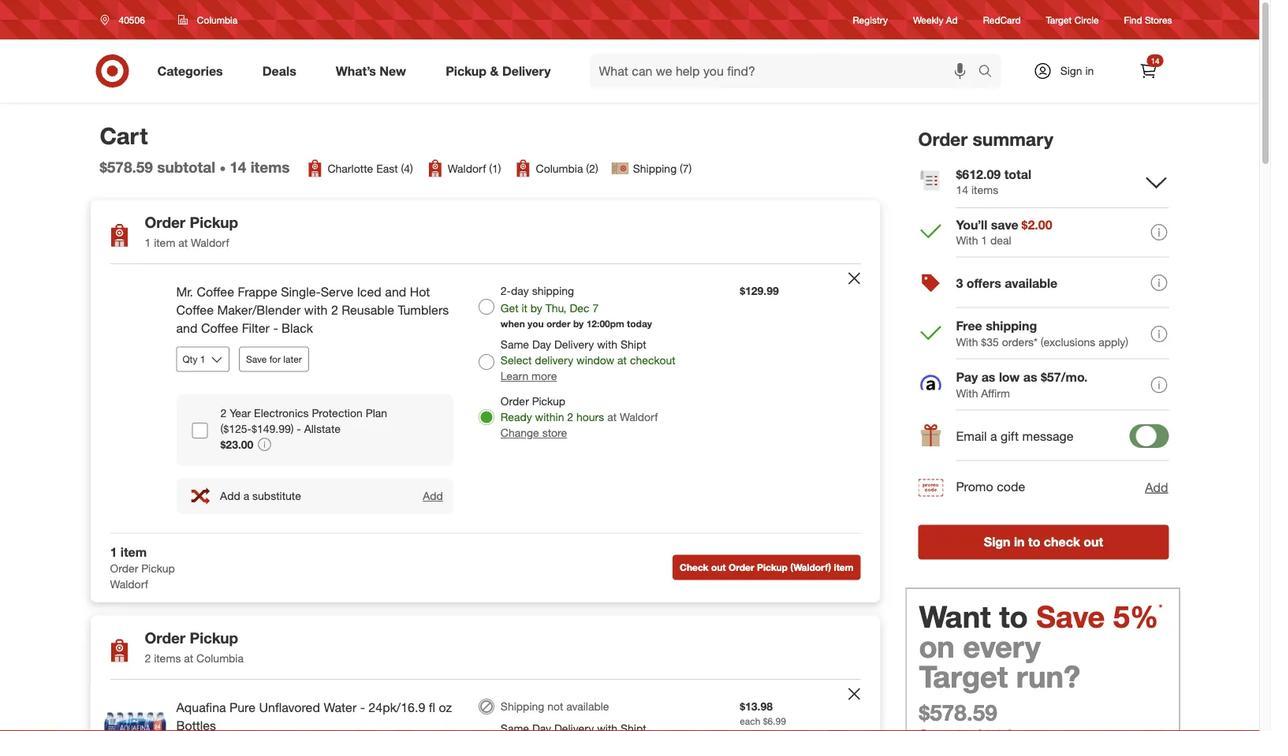 Task type: vqa. For each thing, say whether or not it's contained in the screenshot.
the 'by' to the right
no



Task type: locate. For each thing, give the bounding box(es) containing it.
(1)
[[489, 161, 501, 175]]

1 vertical spatial out
[[711, 562, 726, 573]]

1 cart item ready to fulfill group from the top
[[91, 264, 880, 533]]

with up the window
[[597, 338, 618, 351]]

0 vertical spatial out
[[1084, 534, 1103, 550]]

shipping up orders*
[[986, 318, 1037, 334]]

- right filter
[[273, 320, 278, 336]]

to left the check
[[1028, 534, 1041, 550]]

1 horizontal spatial out
[[1084, 534, 1103, 550]]

with down you'll
[[956, 233, 978, 247]]

item inside 1 item order pickup waldorf
[[121, 544, 147, 559]]

- inside 2 year electronics protection plan ($125-$149.99) - allstate
[[297, 422, 301, 435]]

waldorf inside list
[[448, 161, 486, 175]]

1 vertical spatial shipping
[[986, 318, 1037, 334]]

2 horizontal spatial item
[[834, 562, 854, 573]]

add
[[1145, 479, 1168, 495], [220, 489, 240, 503], [423, 489, 443, 503]]

iced
[[357, 284, 382, 300]]

registry link
[[853, 13, 888, 26]]

check out order pickup (waldorf) item
[[680, 562, 854, 573]]

columbia for columbia (2)
[[536, 161, 583, 175]]

0 vertical spatial item
[[154, 236, 175, 250]]

14 inside 14 link
[[1151, 56, 1160, 65]]

at down shipt
[[618, 353, 627, 367]]

unflavored
[[259, 700, 320, 715]]

1 horizontal spatial by
[[573, 318, 584, 330]]

oz
[[439, 700, 452, 715]]

substitute
[[252, 489, 301, 503]]

1 inside order pickup 1 item at waldorf
[[145, 236, 151, 250]]

2 as from the left
[[1023, 370, 1038, 385]]

1 horizontal spatial available
[[1005, 275, 1058, 291]]

0 vertical spatial to
[[1028, 534, 1041, 550]]

in inside button
[[1014, 534, 1025, 550]]

as up affirm
[[982, 370, 996, 385]]

items inside order pickup 2 items at columbia
[[154, 651, 181, 665]]

add button
[[1144, 477, 1169, 497], [422, 488, 444, 504]]

bottles
[[176, 718, 216, 731]]

columbia button
[[168, 6, 248, 34]]

a left substitute
[[243, 489, 249, 503]]

stores
[[1145, 14, 1172, 26]]

1 horizontal spatial 1
[[145, 236, 151, 250]]

14 down $612.09
[[956, 183, 969, 197]]

1 vertical spatial a
[[243, 489, 249, 503]]

1 horizontal spatial target
[[1046, 14, 1072, 26]]

order inside 1 item order pickup waldorf
[[110, 562, 138, 575]]

a for add
[[243, 489, 249, 503]]

1 horizontal spatial 14
[[956, 183, 969, 197]]

1 with from the top
[[956, 233, 978, 247]]

cart
[[100, 121, 148, 149]]

target inside on every target run?
[[919, 658, 1008, 695]]

1 vertical spatial shipping
[[501, 699, 544, 713]]

cart item ready to fulfill group for order pickup 1 item at waldorf
[[91, 264, 880, 533]]

in down circle
[[1086, 64, 1094, 78]]

shipping up thu,
[[532, 284, 574, 298]]

1 vertical spatial in
[[1014, 534, 1025, 550]]

$612.09 total 14 items
[[956, 166, 1032, 197]]

$578.59 down 'cart'
[[100, 158, 153, 176]]

coffee right the mr.
[[197, 284, 234, 300]]

shipping (7)
[[633, 161, 692, 175]]

target left circle
[[1046, 14, 1072, 26]]

order for order summary
[[918, 128, 968, 150]]

columbia inside dropdown button
[[197, 14, 238, 26]]

3 with from the top
[[956, 386, 978, 400]]

1 horizontal spatial shipping
[[633, 161, 677, 175]]

delivery inside the same day delivery with shipt select delivery window at checkout learn more
[[554, 338, 594, 351]]

in left the check
[[1014, 534, 1025, 550]]

order inside order pickup 1 item at waldorf
[[145, 213, 186, 231]]

0 horizontal spatial by
[[531, 301, 542, 315]]

0 horizontal spatial item
[[121, 544, 147, 559]]

- inside mr. coffee frappe single-serve iced and hot coffee maker/blender with 2 reusable tumblers and coffee filter  - black
[[273, 320, 278, 336]]

weekly ad
[[913, 14, 958, 26]]

with inside pay as low as $57/mo. with affirm
[[956, 386, 978, 400]]

1 vertical spatial item
[[121, 544, 147, 559]]

1 vertical spatial available
[[567, 699, 609, 713]]

1 horizontal spatial and
[[385, 284, 406, 300]]

sign down promo code
[[984, 534, 1011, 550]]

1 vertical spatial delivery
[[554, 338, 594, 351]]

1 vertical spatial target
[[919, 658, 1008, 695]]

2-day shipping get it by thu, dec 7 when you order by 12:00pm today
[[501, 284, 652, 330]]

1 vertical spatial cart item ready to fulfill group
[[91, 680, 880, 731]]

delivery up the delivery
[[554, 338, 594, 351]]

pickup inside order pickup ready within 2 hours at waldorf change store
[[532, 394, 566, 408]]

2 left year
[[220, 406, 227, 420]]

1 vertical spatial sign
[[984, 534, 1011, 550]]

aquafina pure unflavored water - 24pk/16.9 fl oz bottles image
[[104, 699, 167, 731]]

2 horizontal spatial 14
[[1151, 56, 1160, 65]]

target down want
[[919, 658, 1008, 695]]

0 horizontal spatial delivery
[[502, 63, 551, 79]]

learn more button
[[501, 368, 557, 384]]

0 horizontal spatial sign
[[984, 534, 1011, 550]]

columbia left (2)
[[536, 161, 583, 175]]

in for sign in to check out
[[1014, 534, 1025, 550]]

0 vertical spatial with
[[956, 233, 978, 247]]

as right low
[[1023, 370, 1038, 385]]

a
[[991, 428, 997, 444], [243, 489, 249, 503]]

1 horizontal spatial to
[[1028, 534, 1041, 550]]

2 vertical spatial columbia
[[196, 651, 244, 665]]

0 horizontal spatial shipping
[[532, 284, 574, 298]]

1 horizontal spatial item
[[154, 236, 175, 250]]

day
[[532, 338, 551, 351]]

by down dec
[[573, 318, 584, 330]]

0 vertical spatial items
[[251, 158, 290, 176]]

0 horizontal spatial save
[[246, 353, 267, 365]]

not
[[547, 699, 563, 713]]

14 down "stores"
[[1151, 56, 1160, 65]]

1 vertical spatial with
[[956, 335, 978, 349]]

available right offers
[[1005, 275, 1058, 291]]

2 left hours
[[567, 410, 573, 424]]

you'll
[[956, 217, 988, 232]]

2 with from the top
[[956, 335, 978, 349]]

0 vertical spatial cart item ready to fulfill group
[[91, 264, 880, 533]]

1 vertical spatial by
[[573, 318, 584, 330]]

- right water
[[360, 700, 365, 715]]

3
[[956, 275, 963, 291]]

order pickup ready within 2 hours at waldorf change store
[[501, 394, 658, 440]]

when
[[501, 318, 525, 330]]

out right check
[[711, 562, 726, 573]]

$612.09
[[956, 166, 1001, 182]]

each
[[740, 715, 760, 727]]

0 vertical spatial in
[[1086, 64, 1094, 78]]

free shipping with $35 orders* (exclusions apply)
[[956, 318, 1129, 349]]

item
[[154, 236, 175, 250], [121, 544, 147, 559], [834, 562, 854, 573]]

east
[[376, 161, 398, 175]]

1 vertical spatial save
[[1036, 598, 1105, 635]]

with
[[956, 233, 978, 247], [956, 335, 978, 349], [956, 386, 978, 400]]

2 up aquafina pure unflavored water - 24pk/16.9 fl oz bottles image
[[145, 651, 151, 665]]

0 horizontal spatial -
[[273, 320, 278, 336]]

cart item ready to fulfill group containing aquafina pure unflavored water - 24pk/16.9 fl oz bottles
[[91, 680, 880, 731]]

1 vertical spatial $578.59
[[919, 699, 997, 726]]

at inside the same day delivery with shipt select delivery window at checkout learn more
[[618, 353, 627, 367]]

None radio
[[479, 354, 494, 370], [479, 699, 494, 714], [479, 354, 494, 370], [479, 699, 494, 714]]

email a gift message
[[956, 428, 1074, 444]]

1 vertical spatial with
[[597, 338, 618, 351]]

0 horizontal spatial as
[[982, 370, 996, 385]]

None radio
[[479, 299, 494, 315]]

order inside order pickup ready within 2 hours at waldorf change store
[[501, 394, 529, 408]]

within
[[535, 410, 564, 424]]

coffee down the mr.
[[176, 302, 214, 318]]

2 inside mr. coffee frappe single-serve iced and hot coffee maker/blender with 2 reusable tumblers and coffee filter  - black
[[331, 302, 338, 318]]

0 vertical spatial 14
[[1151, 56, 1160, 65]]

pay
[[956, 370, 978, 385]]

2 vertical spatial items
[[154, 651, 181, 665]]

1 horizontal spatial delivery
[[554, 338, 594, 351]]

pickup
[[446, 63, 487, 79], [190, 213, 238, 231], [532, 394, 566, 408], [141, 562, 175, 575], [757, 562, 788, 573], [190, 629, 238, 647]]

list containing charlotte east (4)
[[306, 159, 692, 178]]

a left the gift
[[991, 428, 997, 444]]

0 horizontal spatial in
[[1014, 534, 1025, 550]]

0 horizontal spatial a
[[243, 489, 249, 503]]

shipping
[[532, 284, 574, 298], [986, 318, 1037, 334]]

- left allstate
[[297, 422, 301, 435]]

fl
[[429, 700, 435, 715]]

find stores
[[1124, 14, 1172, 26]]

0 horizontal spatial to
[[999, 598, 1028, 635]]

order inside order pickup 2 items at columbia
[[145, 629, 186, 647]]

2 vertical spatial 14
[[956, 183, 969, 197]]

$13.98
[[740, 699, 773, 713]]

shipping left (7)
[[633, 161, 677, 175]]

ad
[[946, 14, 958, 26]]

1 vertical spatial items
[[972, 183, 999, 197]]

2 horizontal spatial -
[[360, 700, 365, 715]]

protection
[[312, 406, 363, 420]]

save left for
[[246, 353, 267, 365]]

sign in
[[1060, 64, 1094, 78]]

affirm image
[[920, 375, 942, 390]]

0 vertical spatial shipping
[[532, 284, 574, 298]]

1 vertical spatial columbia
[[536, 161, 583, 175]]

year
[[230, 406, 251, 420]]

available right not
[[567, 699, 609, 713]]

shipping
[[633, 161, 677, 175], [501, 699, 544, 713]]

at up the mr.
[[178, 236, 188, 250]]

apply)
[[1099, 335, 1129, 349]]

shipping left not
[[501, 699, 544, 713]]

2 vertical spatial with
[[956, 386, 978, 400]]

0 vertical spatial -
[[273, 320, 278, 336]]

with down single- at the top left
[[304, 302, 328, 318]]

out right the check
[[1084, 534, 1103, 550]]

2 inside order pickup 2 items at columbia
[[145, 651, 151, 665]]

columbia up the "aquafina"
[[196, 651, 244, 665]]

cart item ready to fulfill group
[[91, 264, 880, 533], [91, 680, 880, 731]]

14 for 14
[[1151, 56, 1160, 65]]

at
[[178, 236, 188, 250], [618, 353, 627, 367], [607, 410, 617, 424], [184, 651, 193, 665]]

1 vertical spatial to
[[999, 598, 1028, 635]]

1 as from the left
[[982, 370, 996, 385]]

- inside the aquafina pure unflavored water - 24pk/16.9 fl oz bottles
[[360, 700, 365, 715]]

at right hours
[[607, 410, 617, 424]]

(exclusions
[[1041, 335, 1096, 349]]

at inside order pickup ready within 2 hours at waldorf change store
[[607, 410, 617, 424]]

available inside 3 offers available button
[[1005, 275, 1058, 291]]

$2.00
[[1022, 217, 1052, 232]]

0 vertical spatial with
[[304, 302, 328, 318]]

to
[[1028, 534, 1041, 550], [999, 598, 1028, 635]]

0 horizontal spatial shipping
[[501, 699, 544, 713]]

free
[[956, 318, 982, 334]]

with down free
[[956, 335, 978, 349]]

2 vertical spatial item
[[834, 562, 854, 573]]

0 horizontal spatial 1
[[110, 544, 117, 559]]

0 horizontal spatial target
[[919, 658, 1008, 695]]

filter
[[242, 320, 270, 336]]

by
[[531, 301, 542, 315], [573, 318, 584, 330]]

and left hot
[[385, 284, 406, 300]]

item inside button
[[834, 562, 854, 573]]

you
[[528, 318, 544, 330]]

pickup & delivery link
[[432, 54, 571, 88]]

1 horizontal spatial sign
[[1060, 64, 1082, 78]]

14 right subtotal
[[230, 158, 246, 176]]

0 vertical spatial save
[[246, 353, 267, 365]]

24pk/16.9
[[369, 700, 425, 715]]

columbia up categories link
[[197, 14, 238, 26]]

order for order pickup 1 item at waldorf
[[145, 213, 186, 231]]

0 horizontal spatial 14
[[230, 158, 246, 176]]

2 down serve at the top of the page
[[331, 302, 338, 318]]

pure
[[230, 700, 256, 715]]

aquafina pure unflavored water - 24pk/16.9 fl oz bottles link
[[176, 699, 453, 731]]

14 inside $612.09 total 14 items
[[956, 183, 969, 197]]

14 for 14 items
[[230, 158, 246, 176]]

sign inside sign in to check out button
[[984, 534, 1011, 550]]

Store pickup radio
[[479, 409, 494, 425]]

sign down target circle link
[[1060, 64, 1082, 78]]

message
[[1023, 428, 1074, 444]]

to right want
[[999, 598, 1028, 635]]

0 horizontal spatial items
[[154, 651, 181, 665]]

save up run?
[[1036, 598, 1105, 635]]

1 vertical spatial and
[[176, 320, 198, 336]]

items for order pickup
[[154, 651, 181, 665]]

1 horizontal spatial a
[[991, 428, 997, 444]]

$149.99)
[[252, 422, 294, 435]]

1 item order pickup waldorf
[[110, 544, 175, 591]]

delivery right the &
[[502, 63, 551, 79]]

1 horizontal spatial $578.59
[[919, 699, 997, 726]]

0 vertical spatial target
[[1046, 14, 1072, 26]]

0 vertical spatial $578.59
[[100, 158, 153, 176]]

coffee left filter
[[201, 320, 238, 336]]

by right 'it'
[[531, 301, 542, 315]]

cart item ready to fulfill group containing mr. coffee frappe single-serve iced and hot coffee maker/blender with 2 reusable tumblers and coffee filter  - black
[[91, 264, 880, 533]]

2 vertical spatial -
[[360, 700, 365, 715]]

1 horizontal spatial add
[[423, 489, 443, 503]]

and down the mr.
[[176, 320, 198, 336]]

1 horizontal spatial as
[[1023, 370, 1038, 385]]

$13.98 each $6.99
[[740, 699, 786, 727]]

1 vertical spatial 14
[[230, 158, 246, 176]]

0 vertical spatial by
[[531, 301, 542, 315]]

0 horizontal spatial available
[[567, 699, 609, 713]]

0 vertical spatial sign
[[1060, 64, 1082, 78]]

1 horizontal spatial shipping
[[986, 318, 1037, 334]]

you'll save $2.00 with 1 deal
[[956, 217, 1052, 247]]

1 vertical spatial -
[[297, 422, 301, 435]]

0 vertical spatial shipping
[[633, 161, 677, 175]]

sign in to check out
[[984, 534, 1103, 550]]

40506 button
[[90, 6, 162, 34]]

shipping inside free shipping with $35 orders* (exclusions apply)
[[986, 318, 1037, 334]]

with down pay
[[956, 386, 978, 400]]

items inside $612.09 total 14 items
[[972, 183, 999, 197]]

to inside sign in to check out button
[[1028, 534, 1041, 550]]

circle
[[1075, 14, 1099, 26]]

14
[[1151, 56, 1160, 65], [230, 158, 246, 176], [956, 183, 969, 197]]

list
[[306, 159, 692, 178]]

0 vertical spatial columbia
[[197, 14, 238, 26]]

1 horizontal spatial with
[[597, 338, 618, 351]]

1 horizontal spatial save
[[1036, 598, 1105, 635]]

0 horizontal spatial with
[[304, 302, 328, 318]]

0 vertical spatial a
[[991, 428, 997, 444]]

waldorf
[[448, 161, 486, 175], [191, 236, 229, 250], [620, 410, 658, 424], [110, 577, 148, 591]]

0 horizontal spatial out
[[711, 562, 726, 573]]

sign inside sign in link
[[1060, 64, 1082, 78]]

0 horizontal spatial $578.59
[[100, 158, 153, 176]]

cart item ready to fulfill group for order pickup 2 items at columbia
[[91, 680, 880, 731]]

2 cart item ready to fulfill group from the top
[[91, 680, 880, 731]]

$578.59 down on every target run?
[[919, 699, 997, 726]]

order inside button
[[729, 562, 754, 573]]

in for sign in
[[1086, 64, 1094, 78]]

1 horizontal spatial -
[[297, 422, 301, 435]]

0 horizontal spatial and
[[176, 320, 198, 336]]

at up the "aquafina"
[[184, 651, 193, 665]]



Task type: describe. For each thing, give the bounding box(es) containing it.
for
[[269, 353, 281, 365]]

deals link
[[249, 54, 316, 88]]

later
[[283, 353, 302, 365]]

sign for sign in
[[1060, 64, 1082, 78]]

order for order pickup ready within 2 hours at waldorf change store
[[501, 394, 529, 408]]

($125-
[[220, 422, 252, 435]]

1 vertical spatial coffee
[[176, 302, 214, 318]]

redcard
[[983, 14, 1021, 26]]

1 horizontal spatial add button
[[1144, 477, 1169, 497]]

$6.99
[[763, 715, 786, 727]]

$578.59 for $578.59
[[919, 699, 997, 726]]

summary
[[973, 128, 1054, 150]]

at inside order pickup 1 item at waldorf
[[178, 236, 188, 250]]

sign in link
[[1020, 54, 1119, 88]]

ready
[[501, 410, 532, 424]]

out inside check out order pickup (waldorf) item button
[[711, 562, 726, 573]]

0 horizontal spatial add button
[[422, 488, 444, 504]]

checkout
[[630, 353, 676, 367]]

order for order pickup 2 items at columbia
[[145, 629, 186, 647]]

learn
[[501, 369, 529, 383]]

What can we help you find? suggestions appear below search field
[[590, 54, 982, 88]]

1 horizontal spatial items
[[251, 158, 290, 176]]

with inside mr. coffee frappe single-serve iced and hot coffee maker/blender with 2 reusable tumblers and coffee filter  - black
[[304, 302, 328, 318]]

orders*
[[1002, 335, 1038, 349]]

save for later button
[[239, 347, 309, 372]]

every
[[963, 628, 1041, 665]]

2 year electronics protection plan ($125-$149.99) - allstate
[[220, 406, 387, 435]]

pickup & delivery
[[446, 63, 551, 79]]

it
[[522, 301, 528, 315]]

email
[[956, 428, 987, 444]]

40506
[[119, 14, 145, 26]]

$129.99
[[740, 284, 779, 298]]

1 inside 1 item order pickup waldorf
[[110, 544, 117, 559]]

save inside button
[[246, 353, 267, 365]]

items for $612.09 total
[[972, 183, 999, 197]]

$578.59 subtotal
[[100, 158, 216, 176]]

order summary
[[918, 128, 1054, 150]]

target circle link
[[1046, 13, 1099, 26]]

more
[[532, 369, 557, 383]]

2-
[[501, 284, 511, 298]]

mr. coffee frappe single-serve iced and hot coffee maker/blender with 2 reusable tumblers and coffee filter  - black link
[[176, 283, 453, 337]]

available for 3 offers available
[[1005, 275, 1058, 291]]

14 items
[[230, 158, 290, 176]]

day
[[511, 284, 529, 298]]

order
[[547, 318, 571, 330]]

waldorf inside order pickup ready within 2 hours at waldorf change store
[[620, 410, 658, 424]]

single-
[[281, 284, 321, 300]]

item inside order pickup 1 item at waldorf
[[154, 236, 175, 250]]

delivery for &
[[502, 63, 551, 79]]

save
[[991, 217, 1019, 232]]

categories link
[[144, 54, 243, 88]]

promo
[[956, 479, 993, 495]]

total
[[1004, 166, 1032, 182]]

3 offers available
[[956, 275, 1058, 291]]

window
[[577, 353, 615, 367]]

frappe
[[238, 284, 277, 300]]

0 vertical spatial and
[[385, 284, 406, 300]]

0 vertical spatial coffee
[[197, 284, 234, 300]]

subtotal
[[157, 158, 216, 176]]

delivery
[[535, 353, 573, 367]]

deals
[[262, 63, 296, 79]]

mr. coffee frappe single-serve iced and hot coffee maker/blender with 2 reusable tumblers and coffee filter  - black
[[176, 284, 449, 336]]

2 horizontal spatial add
[[1145, 479, 1168, 495]]

1 inside you'll save $2.00 with 1 deal
[[981, 233, 987, 247]]

plan
[[366, 406, 387, 420]]

offers
[[967, 275, 1001, 291]]

with inside free shipping with $35 orders* (exclusions apply)
[[956, 335, 978, 349]]

12:00pm
[[587, 318, 624, 330]]

waldorf (1)
[[448, 161, 501, 175]]

check
[[680, 562, 709, 573]]

charlotte
[[328, 161, 373, 175]]

2 inside 2 year electronics protection plan ($125-$149.99) - allstate
[[220, 406, 227, 420]]

waldorf inside 1 item order pickup waldorf
[[110, 577, 148, 591]]

affirm
[[981, 386, 1010, 400]]

charlotte east (4)
[[328, 161, 413, 175]]

same day delivery with shipt select delivery window at checkout learn more
[[501, 338, 676, 383]]

get
[[501, 301, 519, 315]]

shipping not available
[[501, 699, 609, 713]]

*
[[1159, 602, 1163, 614]]

shipping inside 2-day shipping get it by thu, dec 7 when you order by 12:00pm today
[[532, 284, 574, 298]]

want to save 5% *
[[919, 598, 1163, 635]]

dec
[[570, 301, 590, 315]]

shipt
[[621, 338, 646, 351]]

hot
[[410, 284, 430, 300]]

a for email
[[991, 428, 997, 444]]

shipping for shipping (7)
[[633, 161, 677, 175]]

shipping for shipping not available
[[501, 699, 544, 713]]

2 inside order pickup ready within 2 hours at waldorf change store
[[567, 410, 573, 424]]

pickup inside button
[[757, 562, 788, 573]]

weekly ad link
[[913, 13, 958, 26]]

2 vertical spatial coffee
[[201, 320, 238, 336]]

maker/blender
[[217, 302, 301, 318]]

Service plan for Mr. Coffee Frappe Single-Serve Iced and Hot Coffee Maker/Blender with 2 Reusable Tumblers and Coffee Filter  - Black checkbox
[[192, 423, 208, 439]]

waldorf inside order pickup 1 item at waldorf
[[191, 236, 229, 250]]

pickup inside 1 item order pickup waldorf
[[141, 562, 175, 575]]

aquafina
[[176, 700, 226, 715]]

find
[[1124, 14, 1142, 26]]

order pickup 2 items at columbia
[[145, 629, 244, 665]]

at inside order pickup 2 items at columbia
[[184, 651, 193, 665]]

pay as low as $57/mo. with affirm
[[956, 370, 1088, 400]]

(7)
[[680, 161, 692, 175]]

add a substitute
[[220, 489, 301, 503]]

with inside you'll save $2.00 with 1 deal
[[956, 233, 978, 247]]

select
[[501, 353, 532, 367]]

find stores link
[[1124, 13, 1172, 26]]

order pickup 1 item at waldorf
[[145, 213, 238, 250]]

on every target run?
[[919, 628, 1081, 695]]

deal
[[991, 233, 1012, 247]]

sign in to check out button
[[918, 525, 1169, 560]]

with inside the same day delivery with shipt select delivery window at checkout learn more
[[597, 338, 618, 351]]

0 horizontal spatial add
[[220, 489, 240, 503]]

none radio inside cart item ready to fulfill group
[[479, 299, 494, 315]]

pickup inside order pickup 1 item at waldorf
[[190, 213, 238, 231]]

promo code
[[956, 479, 1026, 495]]

check out order pickup (waldorf) item button
[[673, 555, 861, 580]]

columbia inside order pickup 2 items at columbia
[[196, 651, 244, 665]]

columbia for columbia
[[197, 14, 238, 26]]

water
[[324, 700, 357, 715]]

&
[[490, 63, 499, 79]]

change
[[501, 426, 539, 440]]

(4)
[[401, 161, 413, 175]]

tumblers
[[398, 302, 449, 318]]

3 offers available button
[[918, 258, 1169, 309]]

delivery for day
[[554, 338, 594, 351]]

mr.
[[176, 284, 193, 300]]

pickup inside order pickup 2 items at columbia
[[190, 629, 238, 647]]

available for shipping not available
[[567, 699, 609, 713]]

categories
[[157, 63, 223, 79]]

sign for sign in to check out
[[984, 534, 1011, 550]]

out inside sign in to check out button
[[1084, 534, 1103, 550]]

affirm image
[[918, 373, 944, 398]]

$578.59 for $578.59 subtotal
[[100, 158, 153, 176]]

allstate
[[304, 422, 341, 435]]

hours
[[576, 410, 604, 424]]

code
[[997, 479, 1026, 495]]

serve
[[321, 284, 354, 300]]

registry
[[853, 14, 888, 26]]

14 link
[[1131, 54, 1166, 88]]



